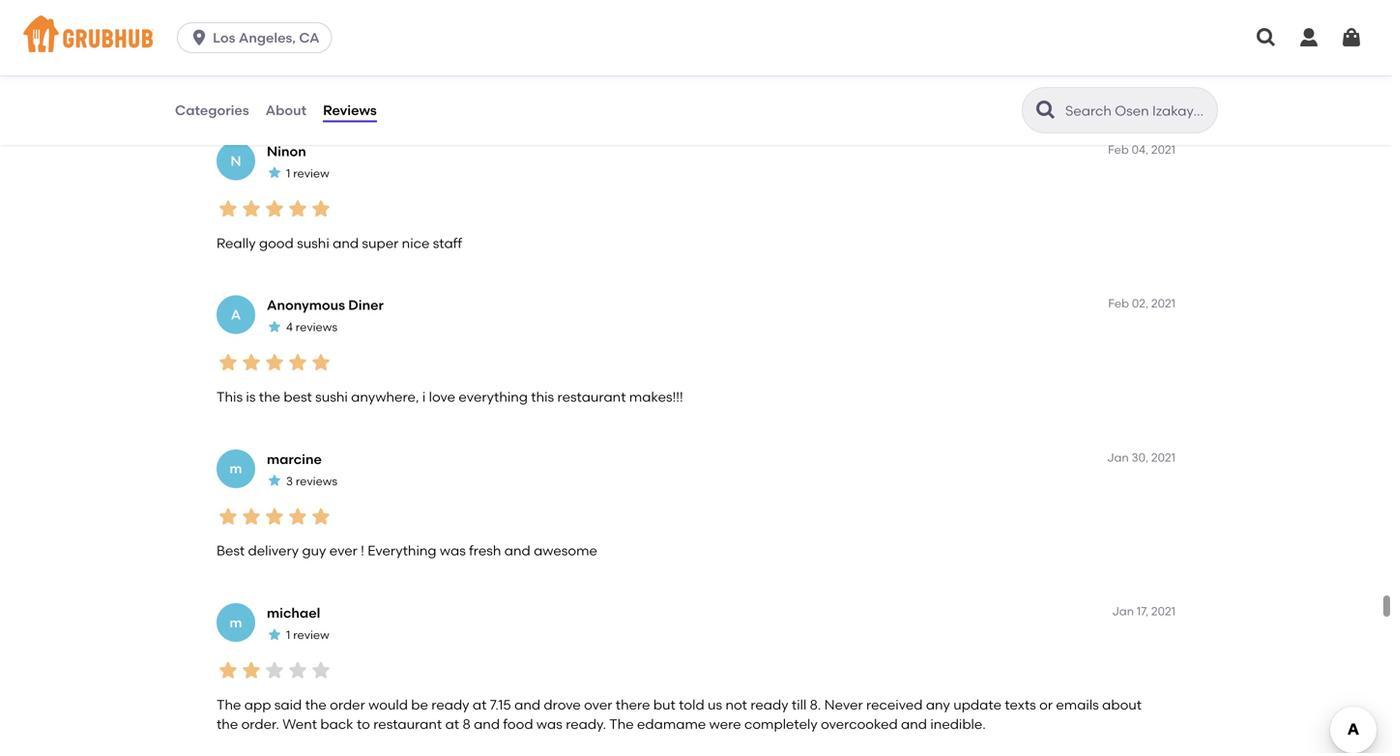 Task type: describe. For each thing, give the bounding box(es) containing it.
address
[[494, 81, 546, 97]]

to inside the app said the order would be ready at 7.15 and drove over there but told us not ready till 8. never received any update texts or emails about the order. went back to restaurant at 8 and food was ready. the edamame were completely overcooked and inedible.
[[357, 716, 370, 733]]

love
[[429, 389, 456, 405]]

guy
[[302, 543, 326, 559]]

main navigation navigation
[[0, 0, 1393, 75]]

was inside the app said the order would be ready at 7.15 and drove over there but told us not ready till 8. never received any update texts or emails about the order. went back to restaurant at 8 and food was ready. the edamame were completely overcooked and inedible.
[[537, 716, 563, 733]]

2 reviews
[[286, 12, 337, 26]]

food
[[503, 716, 533, 733]]

review for michael
[[293, 628, 330, 642]]

m for marcine
[[230, 461, 242, 477]]

a
[[231, 307, 241, 323]]

texts
[[1005, 697, 1037, 713]]

or
[[1040, 697, 1053, 713]]

ca
[[299, 29, 320, 46]]

after
[[549, 81, 581, 97]]

be
[[411, 697, 428, 713]]

delivery
[[248, 543, 299, 559]]

02,
[[1132, 297, 1149, 311]]

Search Osen Izakaya (Sunset Blvd) search field
[[1064, 102, 1212, 120]]

anonymous diner
[[267, 297, 384, 313]]

4 reviews
[[286, 320, 338, 334]]

2
[[286, 12, 293, 26]]

nice
[[402, 235, 430, 251]]

best
[[217, 543, 245, 559]]

us
[[708, 697, 723, 713]]

significantly
[[258, 81, 337, 97]]

0 vertical spatial sushi
[[297, 235, 330, 251]]

but
[[654, 697, 676, 713]]

took
[[400, 81, 429, 97]]

los angeles, ca
[[213, 29, 320, 46]]

this is the best sushi anywhere, i love everything this restaurant makes!!!
[[217, 389, 683, 405]]

ever
[[330, 543, 358, 559]]

1 review for ninon
[[286, 166, 330, 180]]

never
[[825, 697, 863, 713]]

awesome
[[534, 543, 598, 559]]

from
[[953, 81, 983, 97]]

overcooked
[[821, 716, 898, 733]]

1 vertical spatial the
[[305, 697, 327, 713]]

diner
[[348, 297, 384, 313]]

and right 8 at the bottom left of page
[[474, 716, 500, 733]]

said
[[274, 697, 302, 713]]

good
[[259, 235, 294, 251]]

reviews button
[[322, 75, 378, 145]]

8.
[[810, 697, 821, 713]]

best delivery guy ever ! everything was fresh and awesome
[[217, 543, 598, 559]]

17,
[[1137, 604, 1149, 618]]

marcine
[[267, 451, 322, 467]]

really good sushi and super nice staff
[[217, 235, 462, 251]]

fresh
[[469, 543, 501, 559]]

item
[[920, 81, 949, 97]]

jan for the app said the order would be ready at 7.15 and drove over there but told us not ready till 8. never received any update texts or emails about the order. went back to restaurant at 8 and food was ready. the edamame were completely overcooked and inedible.
[[1113, 604, 1134, 618]]

7.15
[[490, 697, 511, 713]]

we
[[790, 81, 808, 97]]

reviews for marcine
[[296, 474, 338, 488]]

1 horizontal spatial were
[[812, 81, 844, 97]]

los angeles, ca button
[[177, 22, 340, 53]]

our
[[987, 81, 1008, 97]]

2021 for this is the best sushi anywhere, i love everything this restaurant makes!!!
[[1152, 297, 1176, 311]]

everything
[[459, 389, 528, 405]]

back
[[320, 716, 354, 733]]

an
[[900, 81, 917, 97]]

2 late from the left
[[732, 81, 757, 97]]

emails
[[1056, 697, 1099, 713]]

1 review for michael
[[286, 628, 330, 642]]

3 reviews
[[286, 474, 338, 488]]

best
[[284, 389, 312, 405]]

1 late from the left
[[340, 81, 365, 97]]

los
[[213, 29, 235, 46]]

about
[[1103, 697, 1142, 713]]

and up food
[[515, 697, 541, 713]]

0 vertical spatial the
[[259, 389, 280, 405]]

1 ready from the left
[[432, 697, 470, 713]]

order inside the app said the order would be ready at 7.15 and drove over there but told us not ready till 8. never received any update texts or emails about the order. went back to restaurant at 8 and food was ready. the edamame were completely overcooked and inedible.
[[330, 697, 365, 713]]

about button
[[265, 75, 308, 145]]

makes!!!
[[629, 389, 683, 405]]

wrong
[[449, 81, 490, 97]]

there
[[616, 697, 650, 713]]

completely
[[745, 716, 818, 733]]

1 horizontal spatial svg image
[[1255, 26, 1279, 49]]

and left we
[[760, 81, 786, 97]]

30
[[657, 81, 673, 97]]

about
[[266, 102, 307, 118]]

it
[[217, 81, 225, 97]]

and down received
[[901, 716, 927, 733]]

m for michael
[[230, 614, 242, 631]]



Task type: vqa. For each thing, say whether or not it's contained in the screenshot.
peppers
no



Task type: locate. For each thing, give the bounding box(es) containing it.
it was significantly late they took to wrong address after it was over 30 minutes late and we were missing an item from our order
[[217, 81, 1047, 97]]

1 2021 from the top
[[1152, 143, 1176, 157]]

1 vertical spatial feb
[[1109, 297, 1130, 311]]

3 2021 from the top
[[1152, 450, 1176, 465]]

sushi right best
[[315, 389, 348, 405]]

feb left 04,
[[1108, 143, 1129, 157]]

1 for ninon
[[286, 166, 290, 180]]

sushi right the good
[[297, 235, 330, 251]]

1 horizontal spatial the
[[259, 389, 280, 405]]

star icon image
[[267, 11, 282, 27], [217, 43, 240, 67], [240, 43, 263, 67], [263, 43, 286, 67], [286, 43, 309, 67], [309, 43, 333, 67], [267, 165, 282, 181], [217, 197, 240, 221], [240, 197, 263, 221], [263, 197, 286, 221], [286, 197, 309, 221], [309, 197, 333, 221], [267, 319, 282, 335], [217, 351, 240, 374], [240, 351, 263, 374], [263, 351, 286, 374], [286, 351, 309, 374], [309, 351, 333, 374], [267, 473, 282, 489], [217, 505, 240, 528], [240, 505, 263, 528], [263, 505, 286, 528], [286, 505, 309, 528], [309, 505, 333, 528], [267, 627, 282, 642], [217, 659, 240, 682], [240, 659, 263, 682], [263, 659, 286, 682], [286, 659, 309, 682], [309, 659, 333, 682]]

any
[[926, 697, 951, 713]]

0 horizontal spatial to
[[357, 716, 370, 733]]

0 vertical spatial restaurant
[[558, 389, 626, 405]]

1 vertical spatial 1 review
[[286, 628, 330, 642]]

!
[[361, 543, 364, 559]]

1 for michael
[[286, 628, 290, 642]]

1 horizontal spatial the
[[609, 716, 634, 733]]

30,
[[1132, 450, 1149, 465]]

1 horizontal spatial at
[[473, 697, 487, 713]]

3 reviews from the top
[[296, 474, 338, 488]]

review down ninon
[[293, 166, 330, 180]]

1 horizontal spatial order
[[1012, 81, 1047, 97]]

2 horizontal spatial svg image
[[1298, 26, 1321, 49]]

2 reviews from the top
[[296, 320, 338, 334]]

2 vertical spatial the
[[217, 716, 238, 733]]

2021
[[1152, 143, 1176, 157], [1152, 297, 1176, 311], [1152, 450, 1176, 465], [1152, 604, 1176, 618]]

categories button
[[174, 75, 250, 145]]

1 horizontal spatial late
[[732, 81, 757, 97]]

feb 02, 2021
[[1109, 297, 1176, 311]]

review down michael
[[293, 628, 330, 642]]

staff
[[433, 235, 462, 251]]

0 vertical spatial m
[[230, 461, 242, 477]]

to right the back
[[357, 716, 370, 733]]

anywhere,
[[351, 389, 419, 405]]

1 vertical spatial the
[[609, 716, 634, 733]]

1 vertical spatial reviews
[[296, 320, 338, 334]]

2 vertical spatial reviews
[[296, 474, 338, 488]]

2 1 review from the top
[[286, 628, 330, 642]]

jan 17, 2021
[[1113, 604, 1176, 618]]

1 vertical spatial review
[[293, 628, 330, 642]]

1 reviews from the top
[[296, 12, 337, 26]]

over up "ready."
[[584, 697, 613, 713]]

ready up completely
[[751, 697, 789, 713]]

the left order.
[[217, 716, 238, 733]]

0 horizontal spatial restaurant
[[374, 716, 442, 733]]

jan 30, 2021
[[1107, 450, 1176, 465]]

1 review down michael
[[286, 628, 330, 642]]

till
[[792, 697, 807, 713]]

svg image
[[1340, 26, 1364, 49]]

m left 3
[[230, 461, 242, 477]]

0 vertical spatial at
[[473, 697, 487, 713]]

1 vertical spatial sushi
[[315, 389, 348, 405]]

1 vertical spatial restaurant
[[374, 716, 442, 733]]

1
[[286, 166, 290, 180], [286, 628, 290, 642]]

this
[[531, 389, 554, 405]]

1 horizontal spatial restaurant
[[558, 389, 626, 405]]

2 m from the top
[[230, 614, 242, 631]]

to
[[432, 81, 446, 97], [357, 716, 370, 733]]

edamame
[[637, 716, 706, 733]]

2021 for the app said the order would be ready at 7.15 and drove over there but told us not ready till 8. never received any update texts or emails about the order. went back to restaurant at 8 and food was ready. the edamame were completely overcooked and inedible.
[[1152, 604, 1176, 618]]

everything
[[368, 543, 437, 559]]

over inside the app said the order would be ready at 7.15 and drove over there but told us not ready till 8. never received any update texts or emails about the order. went back to restaurant at 8 and food was ready. the edamame were completely overcooked and inedible.
[[584, 697, 613, 713]]

app
[[244, 697, 271, 713]]

2 review from the top
[[293, 628, 330, 642]]

ninon
[[267, 143, 306, 160]]

ready
[[432, 697, 470, 713], [751, 697, 789, 713]]

n
[[231, 153, 241, 169]]

04,
[[1132, 143, 1149, 157]]

reviews right 3
[[296, 474, 338, 488]]

m left michael
[[230, 614, 242, 631]]

8
[[463, 716, 471, 733]]

0 vertical spatial 1
[[286, 166, 290, 180]]

over left "30"
[[625, 81, 654, 97]]

at
[[473, 697, 487, 713], [445, 716, 459, 733]]

the up went
[[305, 697, 327, 713]]

0 vertical spatial 1 review
[[286, 166, 330, 180]]

this
[[217, 389, 243, 405]]

1 vertical spatial over
[[584, 697, 613, 713]]

late
[[340, 81, 365, 97], [732, 81, 757, 97]]

0 vertical spatial order
[[1012, 81, 1047, 97]]

0 horizontal spatial the
[[217, 716, 238, 733]]

were right we
[[812, 81, 844, 97]]

it
[[584, 81, 593, 97]]

reviews
[[296, 12, 337, 26], [296, 320, 338, 334], [296, 474, 338, 488]]

0 horizontal spatial the
[[217, 697, 241, 713]]

0 horizontal spatial order
[[330, 697, 365, 713]]

3
[[286, 474, 293, 488]]

1 down ninon
[[286, 166, 290, 180]]

really
[[217, 235, 256, 251]]

0 vertical spatial the
[[217, 697, 241, 713]]

1 1 from the top
[[286, 166, 290, 180]]

at left '7.15'
[[473, 697, 487, 713]]

angeles,
[[239, 29, 296, 46]]

1 1 review from the top
[[286, 166, 330, 180]]

1 vertical spatial were
[[710, 716, 741, 733]]

categories
[[175, 102, 249, 118]]

restaurant down be
[[374, 716, 442, 733]]

the
[[259, 389, 280, 405], [305, 697, 327, 713], [217, 716, 238, 733]]

feb for this is the best sushi anywhere, i love everything this restaurant makes!!!
[[1109, 297, 1130, 311]]

0 vertical spatial were
[[812, 81, 844, 97]]

0 vertical spatial over
[[625, 81, 654, 97]]

anonymous
[[267, 297, 345, 313]]

1 horizontal spatial ready
[[751, 697, 789, 713]]

1 feb from the top
[[1108, 143, 1129, 157]]

2021 for best delivery guy ever ! everything was fresh and awesome
[[1152, 450, 1176, 465]]

were inside the app said the order would be ready at 7.15 and drove over there but told us not ready till 8. never received any update texts or emails about the order. went back to restaurant at 8 and food was ready. the edamame were completely overcooked and inedible.
[[710, 716, 741, 733]]

1 down michael
[[286, 628, 290, 642]]

i
[[423, 389, 426, 405]]

at left 8 at the bottom left of page
[[445, 716, 459, 733]]

1 vertical spatial at
[[445, 716, 459, 733]]

order up search icon
[[1012, 81, 1047, 97]]

1 vertical spatial order
[[330, 697, 365, 713]]

0 vertical spatial reviews
[[296, 12, 337, 26]]

0 horizontal spatial over
[[584, 697, 613, 713]]

svg image
[[1255, 26, 1279, 49], [1298, 26, 1321, 49], [190, 28, 209, 47]]

0 vertical spatial feb
[[1108, 143, 1129, 157]]

4
[[286, 320, 293, 334]]

0 horizontal spatial ready
[[432, 697, 470, 713]]

the
[[217, 697, 241, 713], [609, 716, 634, 733]]

2 1 from the top
[[286, 628, 290, 642]]

0 horizontal spatial late
[[340, 81, 365, 97]]

were
[[812, 81, 844, 97], [710, 716, 741, 733]]

the down there at left
[[609, 716, 634, 733]]

feb for really good sushi and super nice staff
[[1108, 143, 1129, 157]]

0 horizontal spatial at
[[445, 716, 459, 733]]

update
[[954, 697, 1002, 713]]

1 review from the top
[[293, 166, 330, 180]]

and left super
[[333, 235, 359, 251]]

0 horizontal spatial svg image
[[190, 28, 209, 47]]

reviews down 'anonymous diner'
[[296, 320, 338, 334]]

svg image inside los angeles, ca button
[[190, 28, 209, 47]]

1 vertical spatial jan
[[1113, 604, 1134, 618]]

2 horizontal spatial the
[[305, 697, 327, 713]]

reviews for anonymous diner
[[296, 320, 338, 334]]

and right fresh in the bottom left of the page
[[505, 543, 531, 559]]

1 m from the top
[[230, 461, 242, 477]]

1 vertical spatial m
[[230, 614, 242, 631]]

ready up 8 at the bottom left of page
[[432, 697, 470, 713]]

they
[[368, 81, 397, 97]]

over for there
[[584, 697, 613, 713]]

2021 right 30,
[[1152, 450, 1176, 465]]

over
[[625, 81, 654, 97], [584, 697, 613, 713]]

0 vertical spatial review
[[293, 166, 330, 180]]

reviews up "ca"
[[296, 12, 337, 26]]

order up the back
[[330, 697, 365, 713]]

late up the reviews
[[340, 81, 365, 97]]

minutes
[[676, 81, 728, 97]]

2 ready from the left
[[751, 697, 789, 713]]

feb left 02, at top
[[1109, 297, 1130, 311]]

1 vertical spatial 1
[[286, 628, 290, 642]]

jan left the 17, at the right bottom
[[1113, 604, 1134, 618]]

reviews
[[323, 102, 377, 118]]

restaurant right this
[[558, 389, 626, 405]]

would
[[369, 697, 408, 713]]

to right took on the left top
[[432, 81, 446, 97]]

2021 for really good sushi and super nice staff
[[1152, 143, 1176, 157]]

jan left 30,
[[1107, 450, 1129, 465]]

2021 right 02, at top
[[1152, 297, 1176, 311]]

4 2021 from the top
[[1152, 604, 1176, 618]]

sushi
[[297, 235, 330, 251], [315, 389, 348, 405]]

drove
[[544, 697, 581, 713]]

ready.
[[566, 716, 606, 733]]

1 horizontal spatial over
[[625, 81, 654, 97]]

order
[[1012, 81, 1047, 97], [330, 697, 365, 713]]

1 review down ninon
[[286, 166, 330, 180]]

over for 30
[[625, 81, 654, 97]]

super
[[362, 235, 399, 251]]

order.
[[241, 716, 279, 733]]

0 horizontal spatial were
[[710, 716, 741, 733]]

1 vertical spatial to
[[357, 716, 370, 733]]

2 feb from the top
[[1109, 297, 1130, 311]]

received
[[867, 697, 923, 713]]

0 vertical spatial jan
[[1107, 450, 1129, 465]]

jan
[[1107, 450, 1129, 465], [1113, 604, 1134, 618]]

restaurant inside the app said the order would be ready at 7.15 and drove over there but told us not ready till 8. never received any update texts or emails about the order. went back to restaurant at 8 and food was ready. the edamame were completely overcooked and inedible.
[[374, 716, 442, 733]]

review for ninon
[[293, 166, 330, 180]]

not
[[726, 697, 748, 713]]

2021 right 04,
[[1152, 143, 1176, 157]]

went
[[283, 716, 317, 733]]

missing
[[847, 81, 896, 97]]

feb 04, 2021
[[1108, 143, 1176, 157]]

2 2021 from the top
[[1152, 297, 1176, 311]]

1 horizontal spatial to
[[432, 81, 446, 97]]

2021 right the 17, at the right bottom
[[1152, 604, 1176, 618]]

search icon image
[[1035, 99, 1058, 122]]

the left the app in the left of the page
[[217, 697, 241, 713]]

were down us
[[710, 716, 741, 733]]

told
[[679, 697, 705, 713]]

jan for best delivery guy ever ! everything was fresh and awesome
[[1107, 450, 1129, 465]]

the right is
[[259, 389, 280, 405]]

inedible.
[[931, 716, 986, 733]]

0 vertical spatial to
[[432, 81, 446, 97]]

late right minutes
[[732, 81, 757, 97]]

1 review
[[286, 166, 330, 180], [286, 628, 330, 642]]

was
[[229, 81, 255, 97], [596, 81, 622, 97], [440, 543, 466, 559], [537, 716, 563, 733]]



